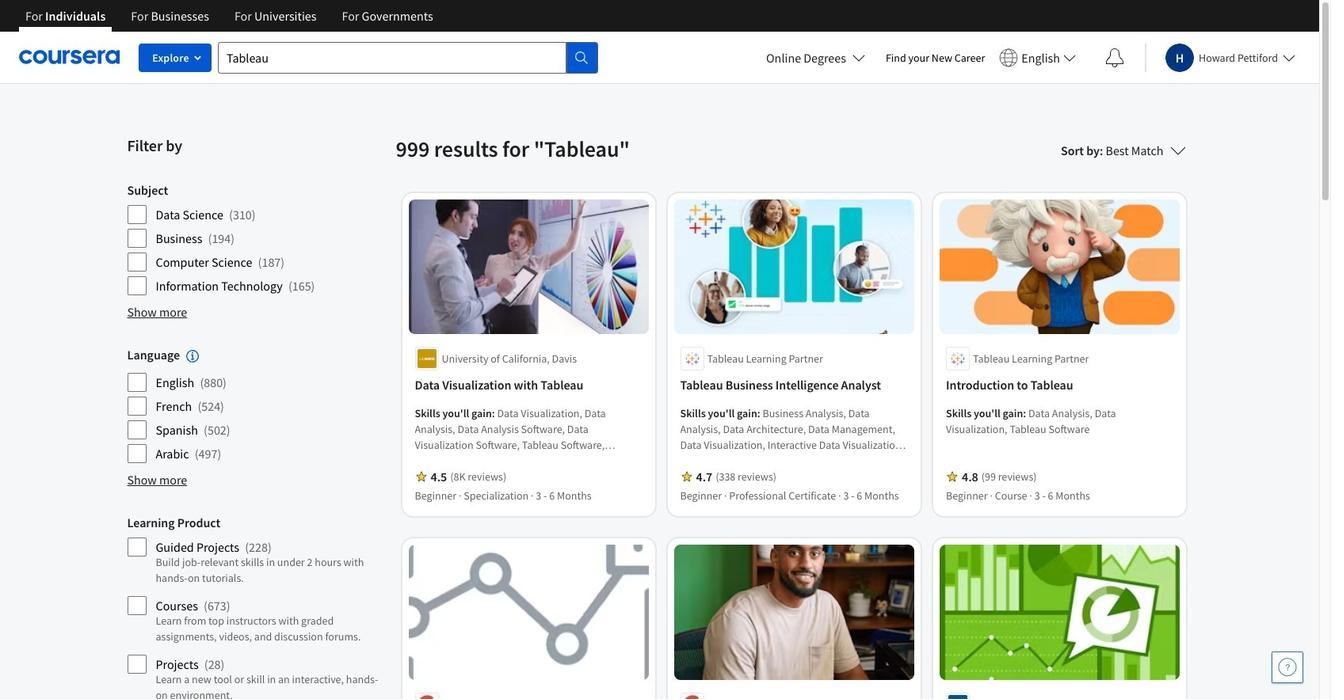 Task type: describe. For each thing, give the bounding box(es) containing it.
1 group from the top
[[127, 182, 386, 296]]

help center image
[[1278, 659, 1297, 678]]

What do you want to learn? text field
[[218, 42, 567, 73]]



Task type: vqa. For each thing, say whether or not it's contained in the screenshot.
Banner navigation
yes



Task type: locate. For each thing, give the bounding box(es) containing it.
None search field
[[218, 42, 598, 73]]

2 vertical spatial group
[[127, 515, 386, 700]]

banner navigation
[[13, 0, 446, 44]]

coursera image
[[19, 45, 120, 70]]

2 group from the top
[[127, 347, 386, 465]]

1 vertical spatial group
[[127, 347, 386, 465]]

0 vertical spatial group
[[127, 182, 386, 296]]

group
[[127, 182, 386, 296], [127, 347, 386, 465], [127, 515, 386, 700]]

3 group from the top
[[127, 515, 386, 700]]

information about this filter group image
[[186, 351, 199, 363]]



